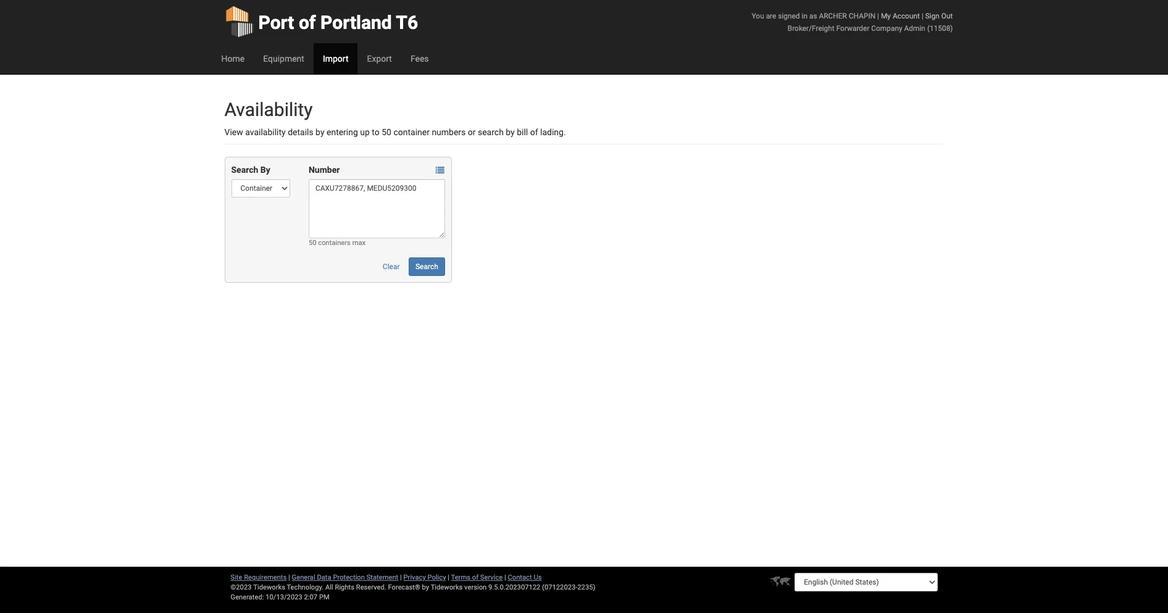 Task type: locate. For each thing, give the bounding box(es) containing it.
general data protection statement link
[[292, 574, 399, 582]]

statement
[[367, 574, 399, 582]]

home button
[[212, 43, 254, 74]]

contact us link
[[508, 574, 542, 582]]

in
[[802, 12, 808, 20]]

all
[[326, 584, 333, 592]]

2 vertical spatial of
[[472, 574, 479, 582]]

portland
[[321, 12, 392, 33]]

protection
[[333, 574, 365, 582]]

by inside site requirements | general data protection statement | privacy policy | terms of service | contact us ©2023 tideworks technology. all rights reserved. forecast® by tideworks version 9.5.0.202307122 (07122023-2235) generated: 10/13/2023 2:07 pm
[[422, 584, 429, 592]]

import button
[[314, 43, 358, 74]]

equipment button
[[254, 43, 314, 74]]

of up 'version'
[[472, 574, 479, 582]]

by
[[261, 165, 270, 175]]

search
[[231, 165, 258, 175], [416, 263, 438, 271]]

as
[[810, 12, 818, 20]]

clear
[[383, 263, 400, 271]]

search left by
[[231, 165, 258, 175]]

search
[[478, 127, 504, 137]]

search by
[[231, 165, 270, 175]]

©2023 tideworks
[[231, 584, 285, 592]]

data
[[317, 574, 331, 582]]

to
[[372, 127, 380, 137]]

rights
[[335, 584, 355, 592]]

technology.
[[287, 584, 324, 592]]

generated:
[[231, 594, 264, 602]]

my
[[881, 12, 891, 20]]

10/13/2023
[[266, 594, 303, 602]]

|
[[878, 12, 880, 20], [922, 12, 924, 20], [289, 574, 290, 582], [400, 574, 402, 582], [448, 574, 450, 582], [505, 574, 506, 582]]

export
[[367, 54, 392, 64]]

search inside "button"
[[416, 263, 438, 271]]

of
[[299, 12, 316, 33], [530, 127, 538, 137], [472, 574, 479, 582]]

search for search by
[[231, 165, 258, 175]]

search for search
[[416, 263, 438, 271]]

up
[[360, 127, 370, 137]]

0 vertical spatial search
[[231, 165, 258, 175]]

by left bill
[[506, 127, 515, 137]]

terms
[[451, 574, 471, 582]]

1 horizontal spatial search
[[416, 263, 438, 271]]

version
[[465, 584, 487, 592]]

search right the clear
[[416, 263, 438, 271]]

by down the privacy policy link
[[422, 584, 429, 592]]

or
[[468, 127, 476, 137]]

site requirements | general data protection statement | privacy policy | terms of service | contact us ©2023 tideworks technology. all rights reserved. forecast® by tideworks version 9.5.0.202307122 (07122023-2235) generated: 10/13/2023 2:07 pm
[[231, 574, 596, 602]]

0 horizontal spatial of
[[299, 12, 316, 33]]

1 horizontal spatial of
[[472, 574, 479, 582]]

of right bill
[[530, 127, 538, 137]]

2:07
[[304, 594, 318, 602]]

50
[[382, 127, 392, 137], [309, 239, 317, 247]]

1 vertical spatial search
[[416, 263, 438, 271]]

equipment
[[263, 54, 304, 64]]

0 horizontal spatial by
[[316, 127, 325, 137]]

1 horizontal spatial by
[[422, 584, 429, 592]]

admin
[[905, 24, 926, 33]]

privacy
[[404, 574, 426, 582]]

lading.
[[541, 127, 566, 137]]

0 vertical spatial of
[[299, 12, 316, 33]]

by
[[316, 127, 325, 137], [506, 127, 515, 137], [422, 584, 429, 592]]

view
[[225, 127, 243, 137]]

number
[[309, 165, 340, 175]]

fees
[[411, 54, 429, 64]]

50 left containers
[[309, 239, 317, 247]]

containers
[[318, 239, 351, 247]]

port
[[259, 12, 294, 33]]

my account link
[[881, 12, 920, 20]]

2 horizontal spatial of
[[530, 127, 538, 137]]

contact
[[508, 574, 532, 582]]

| up the "tideworks"
[[448, 574, 450, 582]]

terms of service link
[[451, 574, 503, 582]]

50 right to
[[382, 127, 392, 137]]

you
[[752, 12, 765, 20]]

2235)
[[578, 584, 596, 592]]

1 vertical spatial 50
[[309, 239, 317, 247]]

of inside site requirements | general data protection statement | privacy policy | terms of service | contact us ©2023 tideworks technology. all rights reserved. forecast® by tideworks version 9.5.0.202307122 (07122023-2235) generated: 10/13/2023 2:07 pm
[[472, 574, 479, 582]]

pm
[[319, 594, 330, 602]]

by right "details"
[[316, 127, 325, 137]]

| left sign
[[922, 12, 924, 20]]

| up 'forecast®'
[[400, 574, 402, 582]]

0 horizontal spatial search
[[231, 165, 258, 175]]

site
[[231, 574, 242, 582]]

(07122023-
[[542, 584, 578, 592]]

1 horizontal spatial 50
[[382, 127, 392, 137]]

1 vertical spatial of
[[530, 127, 538, 137]]

search button
[[409, 258, 445, 276]]

clear button
[[376, 258, 407, 276]]

signed
[[778, 12, 800, 20]]

0 vertical spatial 50
[[382, 127, 392, 137]]

of right the port
[[299, 12, 316, 33]]

numbers
[[432, 127, 466, 137]]



Task type: vqa. For each thing, say whether or not it's contained in the screenshot.
distribution; at right
no



Task type: describe. For each thing, give the bounding box(es) containing it.
are
[[766, 12, 777, 20]]

(11508)
[[928, 24, 953, 33]]

entering
[[327, 127, 358, 137]]

tideworks
[[431, 584, 463, 592]]

9.5.0.202307122
[[489, 584, 541, 592]]

show list image
[[436, 166, 445, 175]]

view availability details by entering up to 50 container numbers or search by bill of lading.
[[225, 127, 566, 137]]

us
[[534, 574, 542, 582]]

chapin
[[849, 12, 876, 20]]

availability
[[225, 99, 313, 120]]

account
[[893, 12, 920, 20]]

port of portland t6 link
[[225, 0, 418, 43]]

reserved.
[[356, 584, 387, 592]]

sign
[[926, 12, 940, 20]]

2 horizontal spatial by
[[506, 127, 515, 137]]

privacy policy link
[[404, 574, 446, 582]]

0 horizontal spatial 50
[[309, 239, 317, 247]]

details
[[288, 127, 314, 137]]

| left the general
[[289, 574, 290, 582]]

forwarder
[[837, 24, 870, 33]]

bill
[[517, 127, 528, 137]]

port of portland t6
[[259, 12, 418, 33]]

50 containers max
[[309, 239, 366, 247]]

| up 9.5.0.202307122
[[505, 574, 506, 582]]

general
[[292, 574, 315, 582]]

forecast®
[[388, 584, 421, 592]]

service
[[480, 574, 503, 582]]

you are signed in as archer chapin | my account | sign out broker/freight forwarder company admin (11508)
[[752, 12, 953, 33]]

broker/freight
[[788, 24, 835, 33]]

Number text field
[[309, 179, 445, 238]]

fees button
[[401, 43, 438, 74]]

availability
[[245, 127, 286, 137]]

import
[[323, 54, 349, 64]]

max
[[352, 239, 366, 247]]

container
[[394, 127, 430, 137]]

export button
[[358, 43, 401, 74]]

site requirements link
[[231, 574, 287, 582]]

| left my
[[878, 12, 880, 20]]

t6
[[396, 12, 418, 33]]

company
[[872, 24, 903, 33]]

sign out link
[[926, 12, 953, 20]]

out
[[942, 12, 953, 20]]

archer
[[819, 12, 847, 20]]

requirements
[[244, 574, 287, 582]]

home
[[221, 54, 245, 64]]

policy
[[428, 574, 446, 582]]



